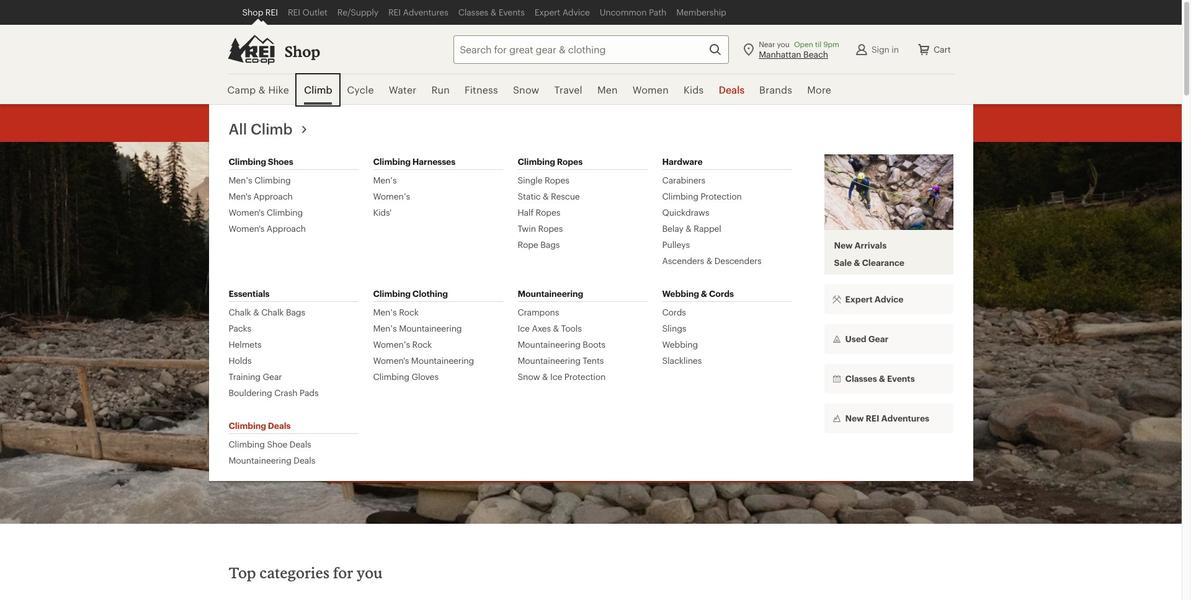 Task type: locate. For each thing, give the bounding box(es) containing it.
0 vertical spatial shop
[[242, 7, 263, 17]]

arrivals
[[855, 240, 887, 251]]

deals inside climbing deals link
[[268, 421, 291, 431]]

men's climbing link
[[229, 175, 291, 186]]

1 vertical spatial gear
[[263, 372, 282, 382]]

snow button
[[506, 74, 547, 106]]

climbing inside "men's rock men's mountaineering women's rock women's mountaineering climbing gloves"
[[373, 372, 410, 382]]

deals up shoe
[[268, 421, 291, 431]]

mountaineering tents link
[[518, 356, 604, 367]]

webbing up cords link
[[663, 289, 699, 299]]

1 horizontal spatial the
[[753, 321, 776, 339]]

men's climbing men's approach women's climbing women's approach
[[229, 175, 306, 234]]

gear
[[694, 321, 726, 339]]

chalk & chalk bags packs helmets holds training gear bouldering crash pads
[[229, 307, 319, 398]]

0 vertical spatial women's
[[229, 207, 265, 218]]

1 vertical spatial shop
[[285, 42, 320, 60]]

0 horizontal spatial gear
[[263, 372, 282, 382]]

mountaineering up crampons
[[518, 289, 584, 299]]

shop for shop
[[285, 42, 320, 60]]

1 horizontal spatial expert advice
[[846, 294, 904, 305]]

1 horizontal spatial ice
[[550, 372, 562, 382]]

snow down rest
[[518, 372, 540, 382]]

men's inside men's women's kids'
[[373, 175, 397, 186]]

run
[[432, 84, 450, 96]]

gear inside chalk & chalk bags packs helmets holds training gear bouldering crash pads
[[263, 372, 282, 382]]

the right gear
[[753, 321, 776, 339]]

1 vertical spatial classes & events
[[846, 374, 915, 384]]

mountaineering down climbing shoe deals link
[[229, 456, 292, 466]]

climb inside 'dropdown button'
[[304, 84, 332, 96]]

chalk up packs
[[229, 307, 251, 318]]

men's down climbing clothing link
[[373, 307, 397, 318]]

webbing & cords link
[[663, 287, 734, 302]]

0 horizontal spatial classes
[[458, 7, 489, 17]]

path
[[649, 7, 667, 17]]

new for new arrivals
[[834, 240, 853, 251]]

0 vertical spatial protection
[[701, 191, 742, 202]]

shop down rei outlet link
[[285, 42, 320, 60]]

1 horizontal spatial gear
[[869, 334, 889, 345]]

1 vertical spatial you
[[357, 564, 383, 582]]

1 vertical spatial advice
[[875, 294, 904, 305]]

climb right hike
[[304, 84, 332, 96]]

of
[[567, 340, 582, 358]]

0 horizontal spatial adventures
[[403, 7, 449, 17]]

1 vertical spatial bags
[[286, 307, 305, 318]]

new arrivals link
[[834, 240, 887, 252]]

new for new rei adventures
[[846, 414, 864, 424]]

carabiners link
[[663, 175, 706, 186]]

1 horizontal spatial expert
[[846, 294, 873, 305]]

bouldering
[[229, 388, 272, 398]]

slings
[[663, 323, 687, 334]]

hardware link
[[663, 155, 703, 169]]

rei adventures
[[388, 7, 449, 17]]

classes right "rei adventures"
[[458, 7, 489, 17]]

helmets
[[229, 339, 262, 350]]

mountaineering up women's rock link at the bottom left
[[399, 323, 462, 334]]

protection down "tents"
[[565, 372, 606, 382]]

expert
[[535, 7, 561, 17], [846, 294, 873, 305]]

used
[[846, 334, 867, 345]]

slings link
[[663, 323, 687, 335]]

half
[[518, 207, 534, 218]]

0 horizontal spatial climb
[[251, 120, 293, 138]]

1 horizontal spatial advice
[[875, 294, 904, 305]]

fitness button
[[457, 74, 506, 106]]

0 vertical spatial expert
[[535, 7, 561, 17]]

1 horizontal spatial for
[[730, 321, 750, 339]]

new inside new snow markdowns plus clothing and gear for the rest of the year.
[[406, 321, 438, 339]]

expert advice down sale & clearance link
[[846, 294, 904, 305]]

expert advice link down clearance
[[824, 285, 954, 315]]

a hiker on a log bridge. text reads, up to 50% off. image
[[0, 142, 1182, 524]]

men's up women's link
[[373, 175, 397, 186]]

the right the of on the bottom of the page
[[585, 340, 608, 358]]

1 horizontal spatial climb
[[304, 84, 332, 96]]

1 vertical spatial expert
[[846, 294, 873, 305]]

None search field
[[431, 35, 729, 64]]

shop up rei co-op, go to rei.com home page link
[[242, 7, 263, 17]]

and
[[663, 321, 690, 339]]

0 horizontal spatial chalk
[[229, 307, 251, 318]]

2 women's from the top
[[373, 339, 410, 350]]

&
[[491, 7, 497, 17], [259, 84, 266, 96], [543, 191, 549, 202], [686, 223, 692, 234], [707, 256, 713, 266], [854, 258, 860, 268], [701, 289, 708, 299], [253, 307, 259, 318], [553, 323, 559, 334], [542, 372, 548, 382], [879, 374, 886, 384]]

1 women's from the top
[[373, 191, 410, 202]]

0 vertical spatial cords
[[709, 289, 734, 299]]

1 horizontal spatial classes & events link
[[824, 365, 954, 394]]

approach up women's climbing link
[[254, 191, 293, 202]]

classes down used
[[846, 374, 877, 384]]

1 horizontal spatial you
[[777, 39, 790, 48]]

rappel
[[694, 223, 722, 234]]

1 horizontal spatial classes
[[846, 374, 877, 384]]

holds
[[229, 356, 252, 366]]

deals inside deals dropdown button
[[719, 84, 745, 96]]

up
[[463, 259, 521, 309]]

0 horizontal spatial classes & events link
[[453, 0, 530, 25]]

ascenders & descenders link
[[663, 256, 762, 267]]

0 vertical spatial new
[[834, 240, 853, 251]]

1 vertical spatial expert advice
[[846, 294, 904, 305]]

rock
[[399, 307, 419, 318], [412, 339, 432, 350]]

0 horizontal spatial cords
[[663, 307, 686, 318]]

1 vertical spatial classes
[[846, 374, 877, 384]]

2 webbing from the top
[[663, 339, 698, 350]]

snow left travel
[[513, 84, 540, 96]]

None field
[[454, 35, 729, 64]]

more
[[808, 84, 832, 96]]

re/supply
[[337, 7, 379, 17]]

shop for shop rei
[[242, 7, 263, 17]]

0 vertical spatial bags
[[541, 240, 560, 250]]

0 vertical spatial for
[[730, 321, 750, 339]]

men's inside men's climbing men's approach women's climbing women's approach
[[229, 175, 252, 186]]

rope bags link
[[518, 240, 560, 251]]

camp & hike
[[227, 84, 289, 96]]

climbing left "gloves"
[[373, 372, 410, 382]]

men's for men's rock men's mountaineering women's rock women's mountaineering climbing gloves
[[373, 307, 397, 318]]

9pm
[[824, 39, 840, 48]]

cords up slings
[[663, 307, 686, 318]]

0 vertical spatial you
[[777, 39, 790, 48]]

rock down climbing clothing link
[[399, 307, 419, 318]]

to
[[531, 259, 569, 309]]

men's up 'men's'
[[229, 175, 252, 186]]

0 vertical spatial classes
[[458, 7, 489, 17]]

expert up the 'search for great gear & clothing' 'text box'
[[535, 7, 561, 17]]

gear right used
[[869, 334, 889, 345]]

1 vertical spatial adventures
[[882, 414, 930, 424]]

women's inside "men's rock men's mountaineering women's rock women's mountaineering climbing gloves"
[[373, 339, 410, 350]]

0 vertical spatial classes & events
[[458, 7, 525, 17]]

women's
[[229, 207, 265, 218], [229, 223, 265, 234], [373, 356, 409, 366]]

men
[[598, 84, 618, 96]]

women's mountaineering link
[[373, 356, 474, 367]]

women's climbing link
[[229, 207, 303, 218]]

beach
[[804, 49, 828, 59]]

til
[[815, 39, 822, 48]]

0 horizontal spatial protection
[[565, 372, 606, 382]]

for inside new snow markdowns plus clothing and gear for the rest of the year.
[[730, 321, 750, 339]]

expert advice link up the 'search for great gear & clothing' 'text box'
[[530, 0, 595, 25]]

ice down the "mountaineering tents" link
[[550, 372, 562, 382]]

0 horizontal spatial for
[[333, 564, 353, 582]]

1 webbing from the top
[[663, 289, 699, 299]]

1 vertical spatial classes & events link
[[824, 365, 954, 394]]

0 vertical spatial the
[[753, 321, 776, 339]]

1 horizontal spatial shop
[[285, 42, 320, 60]]

climbing up women's approach link
[[267, 207, 303, 218]]

plus
[[568, 321, 598, 339]]

essentials link
[[229, 287, 270, 302]]

cycle
[[347, 84, 374, 96]]

0 vertical spatial webbing
[[663, 289, 699, 299]]

climbing down climbing deals link
[[229, 439, 265, 450]]

approach down women's climbing link
[[267, 223, 306, 234]]

0 vertical spatial ice
[[518, 323, 530, 334]]

0 vertical spatial events
[[499, 7, 525, 17]]

men's for men's climbing men's approach women's climbing women's approach
[[229, 175, 252, 186]]

& inside chalk & chalk bags packs helmets holds training gear bouldering crash pads
[[253, 307, 259, 318]]

shop rei
[[242, 7, 278, 17]]

1 vertical spatial events
[[887, 374, 915, 384]]

climbing up 'men's' link
[[373, 156, 411, 167]]

for right categories
[[333, 564, 353, 582]]

0 vertical spatial snow
[[513, 84, 540, 96]]

webbing link
[[663, 339, 698, 351]]

tents
[[583, 356, 604, 366]]

rei
[[265, 7, 278, 17], [288, 7, 300, 17], [388, 7, 401, 17], [866, 414, 880, 424]]

1 horizontal spatial expert advice link
[[824, 285, 954, 315]]

1 vertical spatial snow
[[518, 372, 540, 382]]

kids button
[[676, 74, 711, 106]]

1 vertical spatial women's
[[229, 223, 265, 234]]

uncommon path
[[600, 7, 667, 17]]

women's down men's mountaineering link
[[373, 339, 410, 350]]

mountaineering down mountaineering boots link
[[518, 356, 581, 366]]

climbing down "carabiners" link
[[663, 191, 699, 202]]

1 vertical spatial new
[[406, 321, 438, 339]]

cords down ascenders & descenders link
[[709, 289, 734, 299]]

gear up bouldering crash pads 'link'
[[263, 372, 282, 382]]

expert down sale & clearance link
[[846, 294, 873, 305]]

expert advice up the 'search for great gear & clothing' 'text box'
[[535, 7, 590, 17]]

0 horizontal spatial expert advice
[[535, 7, 590, 17]]

quickdraws
[[663, 207, 710, 218]]

climb right all
[[251, 120, 293, 138]]

women's down women's climbing link
[[229, 223, 265, 234]]

climbing harnesses
[[373, 156, 456, 167]]

for right gear
[[730, 321, 750, 339]]

0 vertical spatial climb
[[304, 84, 332, 96]]

rock down men's mountaineering link
[[412, 339, 432, 350]]

snow inside crampons ice axes & tools mountaineering boots mountaineering tents snow & ice protection
[[518, 372, 540, 382]]

clothing
[[413, 289, 448, 299]]

1 vertical spatial webbing
[[663, 339, 698, 350]]

chalk down "essentials" link on the left of the page
[[261, 307, 284, 318]]

1 chalk from the left
[[229, 307, 251, 318]]

banner containing shop
[[0, 0, 1182, 482]]

0 vertical spatial women's
[[373, 191, 410, 202]]

1 vertical spatial the
[[585, 340, 608, 358]]

men's rock link
[[373, 307, 419, 318]]

deals down climbing shoe deals link
[[294, 456, 315, 466]]

pulleys
[[663, 240, 690, 250]]

0 vertical spatial adventures
[[403, 7, 449, 17]]

0 horizontal spatial bags
[[286, 307, 305, 318]]

1 vertical spatial protection
[[565, 372, 606, 382]]

webbing up slacklines
[[663, 339, 698, 350]]

1 vertical spatial cords
[[663, 307, 686, 318]]

new rei adventures
[[846, 414, 930, 424]]

up to 50% off
[[463, 259, 719, 309]]

0 horizontal spatial events
[[499, 7, 525, 17]]

women's inside "men's rock men's mountaineering women's rock women's mountaineering climbing gloves"
[[373, 356, 409, 366]]

bouldering crash pads link
[[229, 388, 319, 399]]

deals right "kids"
[[719, 84, 745, 96]]

women's down women's rock link at the bottom left
[[373, 356, 409, 366]]

0 vertical spatial expert advice link
[[530, 0, 595, 25]]

women's for men's rock men's mountaineering women's rock women's mountaineering climbing gloves
[[373, 356, 409, 366]]

women's link
[[373, 191, 410, 202]]

men's down men's rock link
[[373, 323, 397, 334]]

1 vertical spatial women's
[[373, 339, 410, 350]]

banner
[[0, 0, 1182, 482]]

1 vertical spatial rock
[[412, 339, 432, 350]]

1 vertical spatial ice
[[550, 372, 562, 382]]

sign
[[872, 44, 890, 54]]

0 horizontal spatial expert
[[535, 7, 561, 17]]

2 vertical spatial new
[[846, 414, 864, 424]]

advice down clearance
[[875, 294, 904, 305]]

1 horizontal spatial protection
[[701, 191, 742, 202]]

pulleys link
[[663, 240, 690, 251]]

men's for men's women's kids'
[[373, 175, 397, 186]]

2 vertical spatial women's
[[373, 356, 409, 366]]

1 horizontal spatial bags
[[541, 240, 560, 250]]

axes
[[532, 323, 551, 334]]

0 horizontal spatial ice
[[518, 323, 530, 334]]

climbing deals
[[229, 421, 291, 431]]

women's down 'men's' link
[[373, 191, 410, 202]]

climbing harnesses link
[[373, 155, 456, 169]]

men's
[[229, 191, 251, 202]]

half ropes link
[[518, 207, 561, 218]]

mountaineering link
[[518, 287, 584, 302]]

1 horizontal spatial chalk
[[261, 307, 284, 318]]

women's rock link
[[373, 339, 432, 351]]

new rei adventures link
[[824, 404, 954, 434]]

expert advice
[[535, 7, 590, 17], [846, 294, 904, 305]]

advice up the 'search for great gear & clothing' 'text box'
[[563, 7, 590, 17]]

in
[[892, 44, 899, 54]]

camp
[[227, 84, 256, 96]]

boots
[[583, 339, 606, 350]]

manhattan
[[759, 49, 802, 59]]

ice left the axes
[[518, 323, 530, 334]]

0 horizontal spatial shop
[[242, 7, 263, 17]]

women's down 'men's'
[[229, 207, 265, 218]]

1 vertical spatial climb
[[251, 120, 293, 138]]

climbing inside climbing shoe deals mountaineering deals
[[229, 439, 265, 450]]

run button
[[424, 74, 457, 106]]

0 vertical spatial classes & events link
[[453, 0, 530, 25]]

0 vertical spatial approach
[[254, 191, 293, 202]]

protection up rappel
[[701, 191, 742, 202]]

0 horizontal spatial expert advice link
[[530, 0, 595, 25]]

0 vertical spatial advice
[[563, 7, 590, 17]]

women's
[[373, 191, 410, 202], [373, 339, 410, 350]]



Task type: describe. For each thing, give the bounding box(es) containing it.
1 horizontal spatial adventures
[[882, 414, 930, 424]]

women's for men's climbing men's approach women's climbing women's approach
[[229, 223, 265, 234]]

climbing up climbing shoe deals link
[[229, 421, 266, 431]]

promotional messages marquee
[[0, 104, 1182, 142]]

slacklines link
[[663, 356, 702, 367]]

packs
[[229, 323, 251, 334]]

Search for great gear & clothing text field
[[454, 35, 729, 64]]

crampons ice axes & tools mountaineering boots mountaineering tents snow & ice protection
[[518, 307, 606, 382]]

sign in link
[[850, 37, 904, 62]]

travel
[[555, 84, 583, 96]]

ropes up the rescue
[[545, 175, 570, 186]]

protection inside carabiners climbing protection quickdraws belay & rappel pulleys ascenders & descenders
[[701, 191, 742, 202]]

women's approach link
[[229, 223, 306, 235]]

membership link
[[672, 0, 732, 25]]

water button
[[381, 74, 424, 106]]

climbing shoes
[[229, 156, 293, 167]]

all
[[229, 120, 247, 138]]

climbing up single
[[518, 156, 555, 167]]

0 vertical spatial rock
[[399, 307, 419, 318]]

uncommon path link
[[595, 0, 672, 25]]

twin ropes link
[[518, 223, 563, 235]]

climbing up men's climbing link
[[229, 156, 266, 167]]

webbing & cords
[[663, 289, 734, 299]]

mountaineering up "gloves"
[[411, 356, 474, 366]]

open
[[794, 39, 814, 48]]

snow inside snow "dropdown button"
[[513, 84, 540, 96]]

cords inside cords slings webbing slacklines
[[663, 307, 686, 318]]

new for new snow markdowns plus clothing and gear for the rest of the year.
[[406, 321, 438, 339]]

tools
[[561, 323, 582, 334]]

off
[[667, 259, 719, 309]]

slacklines
[[663, 356, 702, 366]]

bags inside 'single ropes static & rescue half ropes twin ropes rope bags'
[[541, 240, 560, 250]]

climbing clothing
[[373, 289, 448, 299]]

1 vertical spatial for
[[333, 564, 353, 582]]

climbing shoe deals mountaineering deals
[[229, 439, 315, 466]]

& inside 'single ropes static & rescue half ropes twin ropes rope bags'
[[543, 191, 549, 202]]

all climb link
[[229, 118, 314, 140]]

rei outlet
[[288, 7, 328, 17]]

protection inside crampons ice axes & tools mountaineering boots mountaineering tents snow & ice protection
[[565, 372, 606, 382]]

climbing inside carabiners climbing protection quickdraws belay & rappel pulleys ascenders & descenders
[[663, 191, 699, 202]]

carabiners
[[663, 175, 706, 186]]

& inside dropdown button
[[259, 84, 266, 96]]

camp & hike button
[[227, 74, 297, 106]]

kids'
[[373, 207, 392, 218]]

you inside the near you open til 9pm manhattan beach
[[777, 39, 790, 48]]

men's rock men's mountaineering women's rock women's mountaineering climbing gloves
[[373, 307, 474, 382]]

climbing gloves link
[[373, 372, 439, 383]]

men's approach link
[[229, 191, 293, 202]]

rei outlet link
[[283, 0, 333, 25]]

0 horizontal spatial advice
[[563, 7, 590, 17]]

0 vertical spatial gear
[[869, 334, 889, 345]]

climb button
[[297, 74, 340, 106]]

0 vertical spatial expert advice
[[535, 7, 590, 17]]

women
[[633, 84, 669, 96]]

men's women's kids'
[[373, 175, 410, 218]]

cords link
[[663, 307, 686, 318]]

2 chalk from the left
[[261, 307, 284, 318]]

climbing up men's rock link
[[373, 289, 411, 299]]

membership
[[677, 7, 727, 17]]

bags inside chalk & chalk bags packs helmets holds training gear bouldering crash pads
[[286, 307, 305, 318]]

shoes
[[268, 156, 293, 167]]

cart link
[[909, 34, 959, 64]]

rei co-op, go to rei.com home page link
[[227, 34, 275, 64]]

ice axes & tools link
[[518, 323, 582, 335]]

crampons link
[[518, 307, 559, 318]]

near
[[759, 39, 775, 48]]

mountaineering inside climbing shoe deals mountaineering deals
[[229, 456, 292, 466]]

used gear
[[846, 334, 889, 345]]

0 horizontal spatial the
[[585, 340, 608, 358]]

at the wall's base, a climber belays another on the face far above. image
[[824, 155, 954, 230]]

snow & ice protection link
[[518, 372, 606, 383]]

women button
[[625, 74, 676, 106]]

travel button
[[547, 74, 590, 106]]

year.
[[612, 340, 646, 358]]

clothing
[[601, 321, 660, 339]]

fitness
[[465, 84, 498, 96]]

top categories for you
[[229, 564, 383, 582]]

0 horizontal spatial you
[[357, 564, 383, 582]]

single ropes link
[[518, 175, 570, 186]]

1 vertical spatial approach
[[267, 223, 306, 234]]

markdowns
[[482, 321, 564, 339]]

climbing ropes link
[[518, 155, 583, 169]]

mountaineering down "ice axes & tools" link
[[518, 339, 581, 350]]

new arrivals
[[834, 240, 887, 251]]

outlet
[[303, 7, 328, 17]]

chalk & chalk bags link
[[229, 307, 305, 318]]

rest
[[536, 340, 564, 358]]

search image
[[708, 42, 723, 57]]

cycle button
[[340, 74, 381, 106]]

belay & rappel link
[[663, 223, 722, 235]]

brands
[[760, 84, 793, 96]]

ropes up 'single ropes' link
[[557, 156, 583, 167]]

1 horizontal spatial events
[[887, 374, 915, 384]]

0 horizontal spatial classes & events
[[458, 7, 525, 17]]

shop rei link
[[237, 0, 283, 25]]

men's link
[[373, 175, 397, 186]]

top
[[229, 564, 256, 582]]

ropes down static & rescue link
[[536, 207, 561, 218]]

rei co-op, go to rei.com home page image
[[227, 34, 275, 64]]

harnesses
[[413, 156, 456, 167]]

sale
[[834, 258, 852, 268]]

1 vertical spatial expert advice link
[[824, 285, 954, 315]]

climbing clothing link
[[373, 287, 448, 302]]

1 horizontal spatial cords
[[709, 289, 734, 299]]

climbing ropes
[[518, 156, 583, 167]]

climbing down shoes
[[255, 175, 291, 186]]

belay
[[663, 223, 684, 234]]

1 horizontal spatial classes & events
[[846, 374, 915, 384]]

deals right shoe
[[290, 439, 311, 450]]

pads
[[300, 388, 319, 398]]

ropes down half ropes link
[[538, 223, 563, 234]]

men's mountaineering link
[[373, 323, 462, 335]]

webbing inside cords slings webbing slacklines
[[663, 339, 698, 350]]

cords slings webbing slacklines
[[663, 307, 702, 366]]

categories
[[260, 564, 330, 582]]

helmets link
[[229, 339, 262, 351]]

shoe
[[267, 439, 288, 450]]



Task type: vqa. For each thing, say whether or not it's contained in the screenshot.


